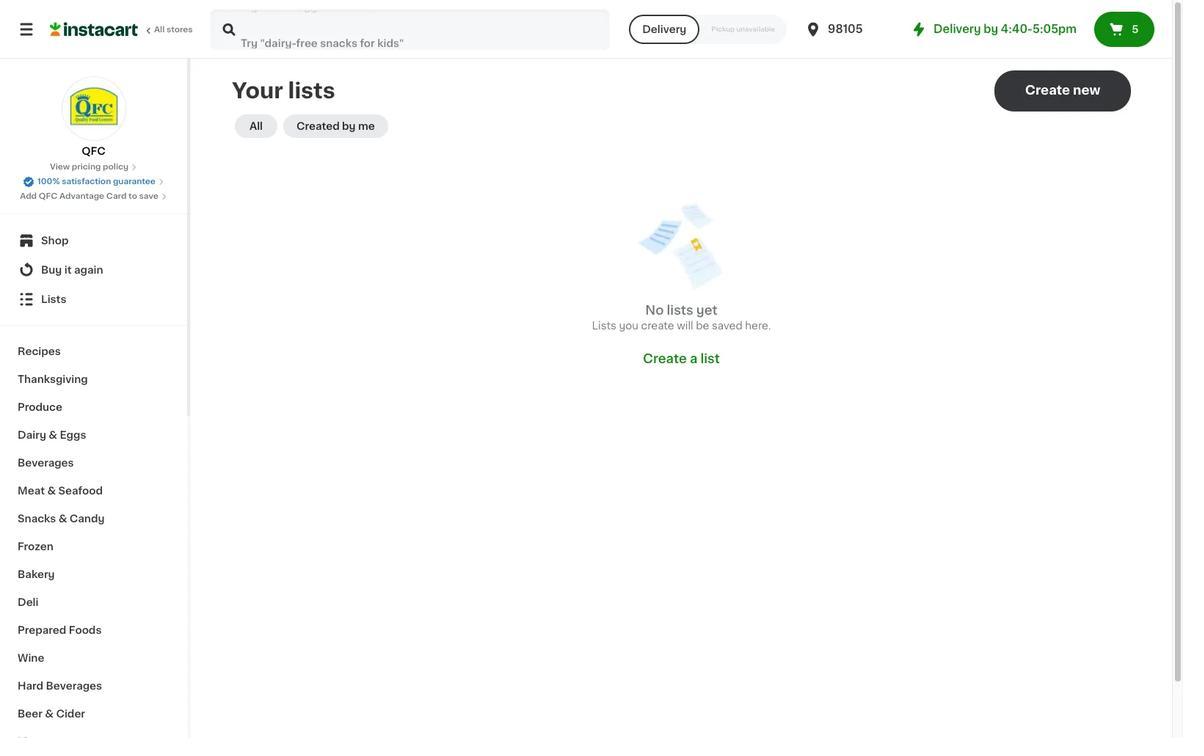 Task type: locate. For each thing, give the bounding box(es) containing it.
1 horizontal spatial delivery
[[934, 23, 981, 34]]

create left "a"
[[643, 353, 687, 365]]

0 vertical spatial create
[[1025, 84, 1070, 96]]

hard
[[18, 681, 43, 691]]

1 vertical spatial lists
[[667, 305, 693, 316]]

dairy & eggs
[[18, 430, 86, 440]]

1 horizontal spatial lists
[[667, 305, 693, 316]]

0 horizontal spatial all
[[154, 26, 165, 34]]

0 vertical spatial beverages
[[18, 458, 74, 468]]

qfc inside qfc link
[[82, 146, 105, 156]]

buy it again link
[[9, 255, 178, 285]]

0 horizontal spatial by
[[342, 121, 356, 131]]

1 horizontal spatial create
[[1025, 84, 1070, 96]]

& for meat
[[47, 486, 56, 496]]

None search field
[[210, 9, 610, 50]]

qfc inside add qfc advantage card to save link
[[39, 192, 57, 200]]

& for beer
[[45, 709, 54, 719]]

all
[[154, 26, 165, 34], [249, 121, 263, 131]]

you
[[619, 321, 638, 331]]

all inside button
[[249, 121, 263, 131]]

new
[[1073, 84, 1100, 96]]

beverages down dairy & eggs
[[18, 458, 74, 468]]

0 horizontal spatial delivery
[[642, 24, 686, 34]]

0 horizontal spatial lists
[[41, 294, 66, 305]]

Search field
[[211, 10, 609, 48]]

0 vertical spatial by
[[984, 23, 998, 34]]

snacks
[[18, 514, 56, 524]]

no lists yet lists you create will be saved here.
[[592, 305, 771, 331]]

0 horizontal spatial qfc
[[39, 192, 57, 200]]

delivery
[[934, 23, 981, 34], [642, 24, 686, 34]]

& left candy
[[58, 514, 67, 524]]

100%
[[37, 178, 60, 186]]

view pricing policy
[[50, 163, 129, 171]]

buy it again
[[41, 265, 103, 275]]

pricing
[[72, 163, 101, 171]]

0 vertical spatial qfc
[[82, 146, 105, 156]]

prepared foods
[[18, 625, 102, 636]]

1 horizontal spatial all
[[249, 121, 263, 131]]

qfc
[[82, 146, 105, 156], [39, 192, 57, 200]]

beverages up cider
[[46, 681, 102, 691]]

& right meat
[[47, 486, 56, 496]]

thanksgiving link
[[9, 365, 178, 393]]

1 vertical spatial create
[[643, 353, 687, 365]]

meat
[[18, 486, 45, 496]]

produce
[[18, 402, 62, 412]]

0 vertical spatial lists
[[288, 80, 335, 101]]

policy
[[103, 163, 129, 171]]

view
[[50, 163, 70, 171]]

by
[[984, 23, 998, 34], [342, 121, 356, 131]]

by inside button
[[342, 121, 356, 131]]

beverages
[[18, 458, 74, 468], [46, 681, 102, 691]]

1 horizontal spatial by
[[984, 23, 998, 34]]

yet
[[696, 305, 718, 316]]

0 horizontal spatial create
[[643, 353, 687, 365]]

1 vertical spatial all
[[249, 121, 263, 131]]

0 horizontal spatial lists
[[288, 80, 335, 101]]

card
[[106, 192, 127, 200]]

1 vertical spatial by
[[342, 121, 356, 131]]

qfc down 100%
[[39, 192, 57, 200]]

create
[[1025, 84, 1070, 96], [643, 353, 687, 365]]

shop link
[[9, 226, 178, 255]]

cider
[[56, 709, 85, 719]]

create for create a list
[[643, 353, 687, 365]]

lists inside no lists yet lists you create will be saved here.
[[667, 305, 693, 316]]

recipes
[[18, 346, 61, 357]]

recipes link
[[9, 338, 178, 365]]

add qfc advantage card to save
[[20, 192, 158, 200]]

lists down 'buy'
[[41, 294, 66, 305]]

beer & cider link
[[9, 700, 178, 728]]

a
[[690, 353, 697, 365]]

all down "your"
[[249, 121, 263, 131]]

guarantee
[[113, 178, 156, 186]]

& for snacks
[[58, 514, 67, 524]]

& left eggs
[[49, 430, 57, 440]]

lists inside no lists yet lists you create will be saved here.
[[592, 321, 616, 331]]

create left new
[[1025, 84, 1070, 96]]

by left "me"
[[342, 121, 356, 131]]

delivery for delivery
[[642, 24, 686, 34]]

5 button
[[1094, 12, 1154, 47]]

all for all stores
[[154, 26, 165, 34]]

lists link
[[9, 285, 178, 314]]

hard beverages link
[[9, 672, 178, 700]]

qfc logo image
[[61, 76, 126, 141]]

lists left you
[[592, 321, 616, 331]]

delivery inside button
[[642, 24, 686, 34]]

create inside 'button'
[[1025, 84, 1070, 96]]

1 vertical spatial lists
[[592, 321, 616, 331]]

foods
[[69, 625, 102, 636]]

all left stores
[[154, 26, 165, 34]]

lists up will
[[667, 305, 693, 316]]

lists up the created on the top left
[[288, 80, 335, 101]]

delivery for delivery by 4:40-5:05pm
[[934, 23, 981, 34]]

qfc up view pricing policy link
[[82, 146, 105, 156]]

frozen
[[18, 542, 53, 552]]

add
[[20, 192, 37, 200]]

bakery link
[[9, 561, 178, 589]]

meat & seafood link
[[9, 477, 178, 505]]

seafood
[[58, 486, 103, 496]]

&
[[49, 430, 57, 440], [47, 486, 56, 496], [58, 514, 67, 524], [45, 709, 54, 719]]

to
[[128, 192, 137, 200]]

1 vertical spatial beverages
[[46, 681, 102, 691]]

candy
[[70, 514, 105, 524]]

1 vertical spatial qfc
[[39, 192, 57, 200]]

98105 button
[[804, 9, 892, 50]]

add qfc advantage card to save link
[[20, 191, 167, 203]]

1 horizontal spatial lists
[[592, 321, 616, 331]]

stores
[[167, 26, 193, 34]]

shop
[[41, 236, 69, 246]]

created by me button
[[283, 114, 388, 138]]

1 horizontal spatial qfc
[[82, 146, 105, 156]]

prepared
[[18, 625, 66, 636]]

& right beer
[[45, 709, 54, 719]]

advantage
[[59, 192, 104, 200]]

0 vertical spatial lists
[[41, 294, 66, 305]]

0 vertical spatial all
[[154, 26, 165, 34]]

deli link
[[9, 589, 178, 616]]

snacks & candy
[[18, 514, 105, 524]]

by left '4:40-'
[[984, 23, 998, 34]]

create
[[641, 321, 674, 331]]

lists
[[288, 80, 335, 101], [667, 305, 693, 316]]

all for all
[[249, 121, 263, 131]]



Task type: vqa. For each thing, say whether or not it's contained in the screenshot.
fl within the Kroger Half & Half Grade A Ultra Pasteurized MIlk & Cream 32 fl oz
no



Task type: describe. For each thing, give the bounding box(es) containing it.
again
[[74, 265, 103, 275]]

your
[[232, 80, 283, 101]]

98105
[[828, 23, 863, 34]]

service type group
[[629, 15, 787, 44]]

5:05pm
[[1033, 23, 1077, 34]]

create a list
[[643, 353, 720, 365]]

lists for your
[[288, 80, 335, 101]]

satisfaction
[[62, 178, 111, 186]]

prepared foods link
[[9, 616, 178, 644]]

created
[[296, 121, 340, 131]]

delivery button
[[629, 15, 700, 44]]

beverages inside the beverages link
[[18, 458, 74, 468]]

bakery
[[18, 569, 55, 580]]

beverages inside hard beverages link
[[46, 681, 102, 691]]

lists for no
[[667, 305, 693, 316]]

here.
[[745, 321, 771, 331]]

created by me
[[296, 121, 375, 131]]

all stores
[[154, 26, 193, 34]]

snacks & candy link
[[9, 505, 178, 533]]

it
[[64, 265, 72, 275]]

buy
[[41, 265, 62, 275]]

save
[[139, 192, 158, 200]]

100% satisfaction guarantee button
[[23, 173, 164, 188]]

qfc link
[[61, 76, 126, 159]]

your lists
[[232, 80, 335, 101]]

frozen link
[[9, 533, 178, 561]]

5
[[1132, 24, 1139, 34]]

list
[[700, 353, 720, 365]]

view pricing policy link
[[50, 161, 137, 173]]

wine
[[18, 653, 44, 663]]

4:40-
[[1001, 23, 1033, 34]]

100% satisfaction guarantee
[[37, 178, 156, 186]]

dairy
[[18, 430, 46, 440]]

deli
[[18, 597, 39, 608]]

by for created
[[342, 121, 356, 131]]

create a list link
[[643, 351, 720, 367]]

me
[[358, 121, 375, 131]]

create for create new
[[1025, 84, 1070, 96]]

delivery by 4:40-5:05pm
[[934, 23, 1077, 34]]

delivery by 4:40-5:05pm link
[[910, 21, 1077, 38]]

beer
[[18, 709, 43, 719]]

be
[[696, 321, 709, 331]]

all stores link
[[50, 9, 194, 50]]

create new
[[1025, 84, 1100, 96]]

instacart logo image
[[50, 21, 138, 38]]

create new button
[[994, 70, 1131, 112]]

all button
[[235, 114, 277, 138]]

beer & cider
[[18, 709, 85, 719]]

hard beverages
[[18, 681, 102, 691]]

no
[[645, 305, 664, 316]]

saved
[[712, 321, 743, 331]]

thanksgiving
[[18, 374, 88, 385]]

will
[[677, 321, 693, 331]]

produce link
[[9, 393, 178, 421]]

dairy & eggs link
[[9, 421, 178, 449]]

wine link
[[9, 644, 178, 672]]

beverages link
[[9, 449, 178, 477]]

eggs
[[60, 430, 86, 440]]

meat & seafood
[[18, 486, 103, 496]]

& for dairy
[[49, 430, 57, 440]]

by for delivery
[[984, 23, 998, 34]]



